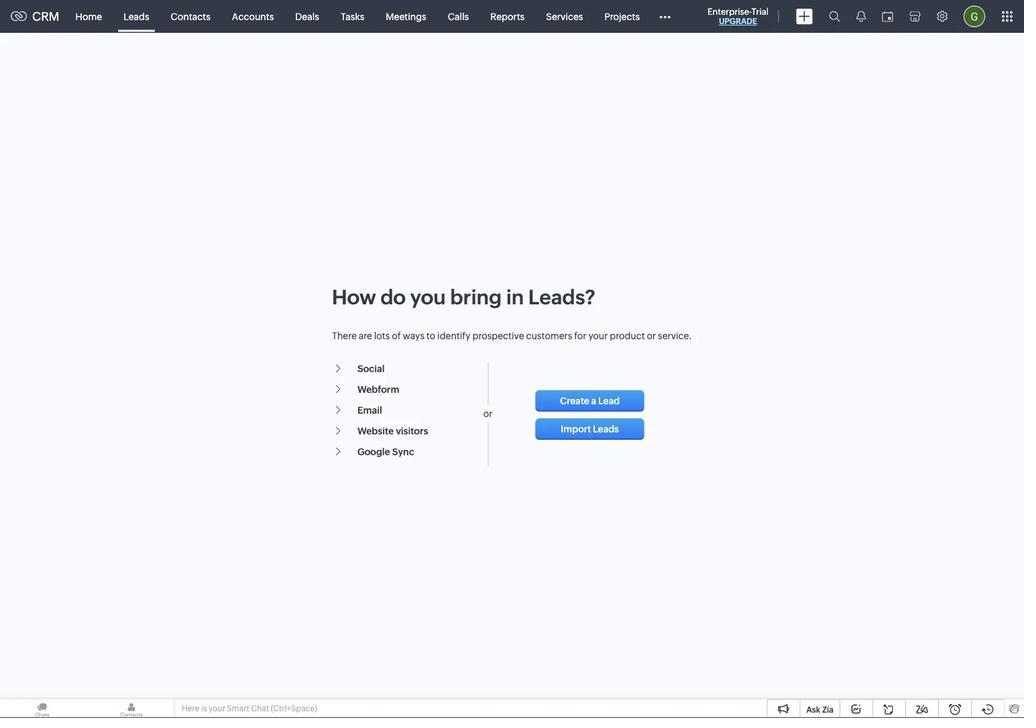 Task type: locate. For each thing, give the bounding box(es) containing it.
chat
[[251, 704, 269, 713]]

create a lead button
[[536, 390, 644, 412]]

to
[[426, 330, 435, 341]]

Other Modules field
[[651, 6, 679, 27]]

reports
[[490, 11, 525, 22]]

leads
[[123, 11, 149, 22], [528, 286, 585, 309], [593, 424, 619, 434]]

import leads button
[[536, 418, 644, 440]]

2 vertical spatial leads
[[593, 424, 619, 434]]

1 horizontal spatial leads
[[528, 286, 585, 309]]

1 vertical spatial or
[[483, 408, 492, 419]]

tasks link
[[330, 0, 375, 33]]

0 horizontal spatial leads
[[123, 11, 149, 22]]

for
[[574, 330, 586, 341]]

create
[[560, 395, 589, 406]]

social
[[357, 363, 385, 374]]

how do you bring in leads ?
[[332, 286, 595, 309]]

projects
[[604, 11, 640, 22]]

leads right the home link
[[123, 11, 149, 22]]

webform link
[[357, 384, 399, 394]]

there are lots of ways to identify prospective customers for your product or service .
[[332, 330, 692, 341]]

trial
[[751, 6, 769, 16]]

create menu element
[[788, 0, 821, 33]]

crm
[[32, 10, 59, 23]]

accounts
[[232, 11, 274, 22]]

2 horizontal spatial leads
[[593, 424, 619, 434]]

tasks
[[341, 11, 364, 22]]

calls link
[[437, 0, 480, 33]]

upgrade
[[719, 17, 757, 26]]

import
[[561, 424, 591, 434]]

your
[[588, 330, 608, 341], [209, 704, 225, 713]]

1 vertical spatial your
[[209, 704, 225, 713]]

signals element
[[848, 0, 874, 33]]

in
[[506, 286, 524, 309]]

0 vertical spatial leads
[[123, 11, 149, 22]]

home link
[[65, 0, 113, 33]]

0 vertical spatial your
[[588, 330, 608, 341]]

lots
[[374, 330, 390, 341]]

your right the for
[[588, 330, 608, 341]]

website visitors link
[[357, 425, 428, 436]]

create a lead
[[560, 395, 620, 406]]

your right is
[[209, 704, 225, 713]]

bring
[[450, 286, 502, 309]]

search image
[[829, 11, 840, 22]]

calendar image
[[882, 11, 893, 22]]

services link
[[535, 0, 594, 33]]

zia
[[822, 705, 834, 714]]

leads inside button
[[593, 424, 619, 434]]

leads down lead
[[593, 424, 619, 434]]

a
[[591, 395, 596, 406]]

do
[[380, 286, 406, 309]]

1 horizontal spatial or
[[647, 330, 656, 341]]

enterprise-
[[707, 6, 751, 16]]

here
[[182, 704, 199, 713]]

or
[[647, 330, 656, 341], [483, 408, 492, 419]]

search element
[[821, 0, 848, 33]]

leads right in
[[528, 286, 585, 309]]

website
[[357, 425, 394, 436]]

0 vertical spatial or
[[647, 330, 656, 341]]

you
[[410, 286, 446, 309]]

identify prospective customers
[[437, 330, 572, 341]]

ways
[[403, 330, 425, 341]]

email
[[357, 405, 382, 415]]

here is your smart chat (ctrl+space)
[[182, 704, 317, 713]]

0 horizontal spatial or
[[483, 408, 492, 419]]



Task type: vqa. For each thing, say whether or not it's contained in the screenshot.
your
yes



Task type: describe. For each thing, give the bounding box(es) containing it.
how
[[332, 286, 376, 309]]

smart
[[227, 704, 249, 713]]

create menu image
[[796, 8, 813, 24]]

sync
[[392, 446, 414, 457]]

google
[[357, 446, 390, 457]]

accounts link
[[221, 0, 285, 33]]

.
[[689, 330, 692, 341]]

product
[[610, 330, 645, 341]]

ask zia
[[806, 705, 834, 714]]

visitors
[[396, 425, 428, 436]]

reports link
[[480, 0, 535, 33]]

services
[[546, 11, 583, 22]]

webform
[[357, 384, 399, 394]]

enterprise-trial upgrade
[[707, 6, 769, 26]]

there
[[332, 330, 357, 341]]

contacts image
[[89, 699, 174, 718]]

profile element
[[956, 0, 993, 33]]

social link
[[357, 363, 385, 374]]

leads link
[[113, 0, 160, 33]]

profile image
[[964, 6, 985, 27]]

chats image
[[0, 699, 84, 718]]

service
[[658, 330, 689, 341]]

meetings link
[[375, 0, 437, 33]]

email link
[[357, 405, 382, 415]]

google sync
[[357, 446, 414, 457]]

is
[[201, 704, 207, 713]]

deals link
[[285, 0, 330, 33]]

?
[[585, 286, 595, 309]]

projects link
[[594, 0, 651, 33]]

contacts link
[[160, 0, 221, 33]]

website visitors
[[357, 425, 428, 436]]

meetings
[[386, 11, 426, 22]]

home
[[76, 11, 102, 22]]

deals
[[295, 11, 319, 22]]

1 vertical spatial leads
[[528, 286, 585, 309]]

calls
[[448, 11, 469, 22]]

ask
[[806, 705, 820, 714]]

google sync link
[[357, 446, 414, 457]]

1 horizontal spatial your
[[588, 330, 608, 341]]

import leads
[[561, 424, 619, 434]]

contacts
[[171, 11, 210, 22]]

of
[[392, 330, 401, 341]]

lead
[[598, 395, 620, 406]]

crm link
[[11, 10, 59, 23]]

0 horizontal spatial your
[[209, 704, 225, 713]]

signals image
[[856, 11, 866, 22]]

are
[[359, 330, 372, 341]]

(ctrl+space)
[[271, 704, 317, 713]]



